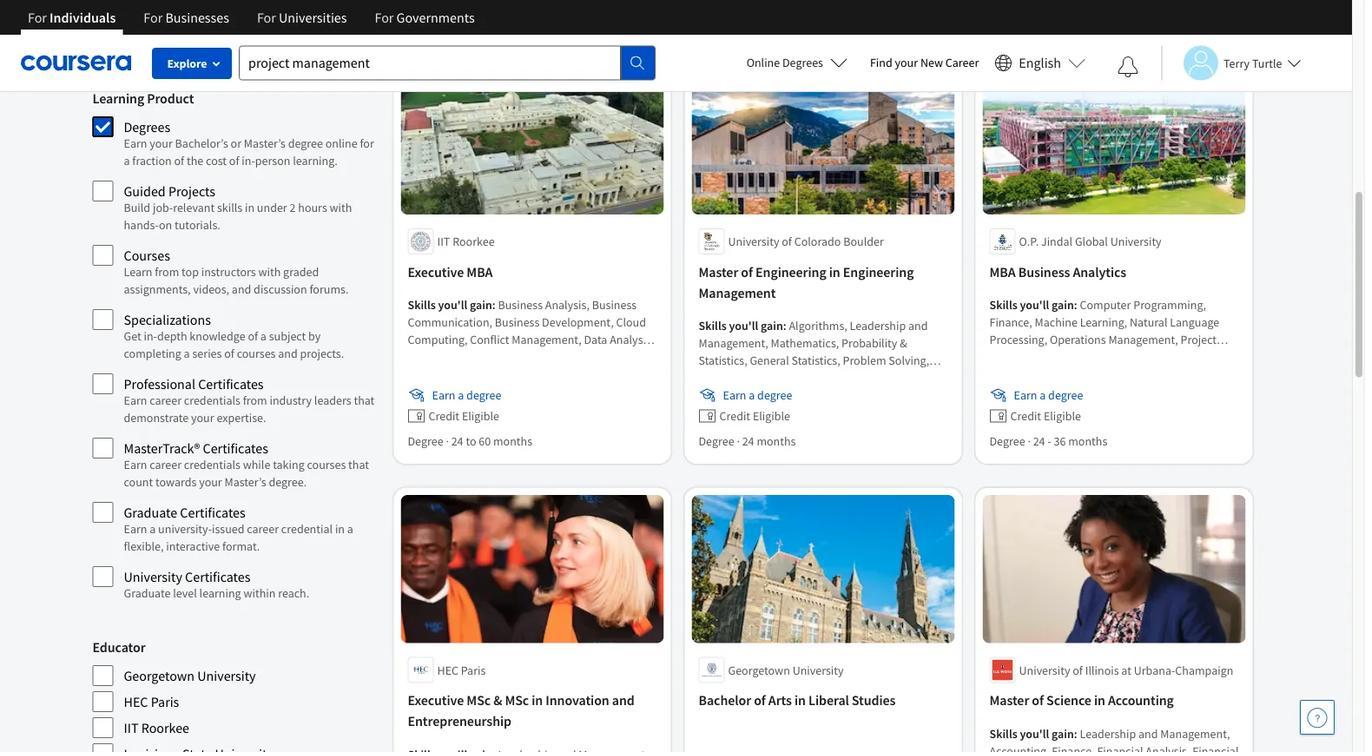 Task type: locate. For each thing, give the bounding box(es) containing it.
0 horizontal spatial management,
[[990, 349, 1059, 365]]

2 horizontal spatial eligible
[[1044, 408, 1081, 424]]

1 24 from the left
[[451, 433, 463, 449]]

programming,
[[1134, 297, 1206, 313]]

professional certificates
[[124, 375, 264, 393]]

1 vertical spatial hec
[[124, 693, 148, 710]]

0 vertical spatial career
[[150, 393, 182, 408]]

georgetown university
[[728, 662, 844, 678], [124, 667, 256, 684]]

0 vertical spatial years
[[475, 5, 501, 20]]

skills for master of science in accounting
[[990, 726, 1018, 741]]

georgetown inside the educator group
[[124, 667, 195, 684]]

graduate level learning within reach.
[[124, 585, 309, 601]]

1 horizontal spatial credit
[[720, 408, 751, 424]]

gain down science
[[1052, 726, 1074, 741]]

0 vertical spatial iit roorkee
[[437, 234, 495, 249]]

earn up fraction
[[124, 135, 147, 151]]

2 horizontal spatial earn a degree
[[1014, 387, 1083, 403]]

1 earn a degree from the left
[[432, 387, 501, 403]]

1 horizontal spatial credit eligible
[[720, 408, 790, 424]]

fraction
[[132, 153, 172, 169]]

you'll down executive mba
[[438, 297, 468, 313]]

degree for executive mba
[[408, 433, 443, 449]]

0 horizontal spatial msc
[[467, 692, 491, 709]]

2 horizontal spatial and
[[612, 692, 635, 709]]

earn up flexible,
[[124, 521, 147, 537]]

0 horizontal spatial with
[[258, 264, 281, 280]]

skills you'll gain : down management
[[699, 318, 789, 333]]

skills you'll gain : for executive mba
[[408, 297, 498, 313]]

that for professional certificates
[[354, 393, 375, 408]]

1 horizontal spatial in-
[[242, 153, 255, 169]]

0 horizontal spatial georgetown university
[[124, 667, 256, 684]]

a up degree · 24 months
[[749, 387, 755, 403]]

- right 1 at the top left
[[460, 5, 464, 20]]

of up management
[[741, 263, 753, 280]]

1 graduate from the top
[[124, 504, 177, 521]]

3 credit from the left
[[1011, 408, 1042, 424]]

0 vertical spatial master
[[699, 263, 739, 280]]

your inside earn career credentials from industry leaders that demonstrate your expertise.
[[191, 410, 214, 426]]

1 horizontal spatial eligible
[[753, 408, 790, 424]]

1 horizontal spatial and
[[278, 346, 298, 361]]

towards
[[155, 474, 197, 490]]

graduate
[[124, 504, 177, 521], [124, 585, 171, 601]]

georgetown up arts
[[728, 662, 790, 678]]

certificates up expertise.
[[198, 375, 264, 393]]

duration
[[93, 11, 144, 29]]

university of colorado boulder
[[728, 234, 884, 249]]

0 horizontal spatial earn a degree
[[432, 387, 501, 403]]

1 vertical spatial in-
[[144, 328, 157, 344]]

2 msc from the left
[[505, 692, 529, 709]]

master inside master of engineering in engineering management
[[699, 263, 739, 280]]

eligible up 36
[[1044, 408, 1081, 424]]

credit up degree · 24 months
[[720, 408, 751, 424]]

a left series
[[184, 346, 190, 361]]

career inside earn career credentials from industry leaders that demonstrate your expertise.
[[150, 393, 182, 408]]

What do you want to learn? text field
[[239, 46, 621, 80]]

1 vertical spatial 4
[[135, 40, 142, 57]]

mastertrack® certificates
[[124, 439, 268, 457]]

for left 'individuals'
[[28, 9, 47, 26]]

1 vertical spatial that
[[348, 457, 369, 472]]

hec paris
[[437, 662, 486, 678], [124, 693, 179, 710]]

earn up the demonstrate
[[124, 393, 147, 408]]

1 vertical spatial iit roorkee
[[124, 719, 189, 737]]

degrees right online
[[783, 55, 823, 70]]

earn up count
[[124, 457, 147, 472]]

1 horizontal spatial msc
[[505, 692, 529, 709]]

0 vertical spatial in-
[[242, 153, 255, 169]]

skills you'll gain : down executive mba
[[408, 297, 498, 313]]

with up 'discussion'
[[258, 264, 281, 280]]

mba
[[467, 263, 493, 280], [990, 263, 1016, 280]]

entrepreneurship
[[408, 712, 512, 730]]

eligible up 60
[[462, 408, 499, 424]]

1 horizontal spatial engineering
[[843, 263, 914, 280]]

0 vertical spatial with
[[330, 200, 352, 215]]

knowledge
[[190, 328, 245, 344]]

1 horizontal spatial mba
[[990, 263, 1016, 280]]

0 vertical spatial iit
[[437, 234, 450, 249]]

and down instructors
[[232, 281, 251, 297]]

2 vertical spatial and
[[612, 692, 635, 709]]

in-
[[242, 153, 255, 169], [144, 328, 157, 344]]

courses inside get in-depth knowledge of a subject by completing a series of courses and projects.
[[237, 346, 276, 361]]

executive for executive mba
[[408, 263, 464, 280]]

24 for master of engineering in engineering management
[[742, 433, 754, 449]]

university certificates
[[124, 568, 251, 585]]

4
[[466, 5, 472, 20], [135, 40, 142, 57]]

innovation
[[546, 692, 609, 709]]

degree down tensorflow
[[1048, 387, 1083, 403]]

2 executive from the top
[[408, 692, 464, 709]]

skills
[[217, 200, 242, 215]]

1 horizontal spatial roorkee
[[453, 234, 495, 249]]

management, down processing,
[[990, 349, 1059, 365]]

0 vertical spatial graduate
[[124, 504, 177, 521]]

university inside "learning product" group
[[124, 568, 182, 585]]

1 horizontal spatial -
[[1048, 433, 1052, 449]]

you'll for executive mba
[[438, 297, 468, 313]]

2 credit from the left
[[720, 408, 751, 424]]

in right &
[[532, 692, 543, 709]]

- for 24
[[1048, 433, 1052, 449]]

1 vertical spatial graduate
[[124, 585, 171, 601]]

2 eligible from the left
[[753, 408, 790, 424]]

skills you'll gain :
[[408, 297, 498, 313], [990, 297, 1080, 313], [699, 318, 789, 333], [990, 726, 1080, 741]]

1 vertical spatial credentials
[[184, 457, 241, 472]]

eligible for business
[[1044, 408, 1081, 424]]

credit for mba business analytics
[[1011, 408, 1042, 424]]

english
[[1019, 54, 1061, 72]]

courses down subject
[[237, 346, 276, 361]]

master's down while
[[225, 474, 266, 490]]

degree inside earn your bachelor's or master's degree online for a fraction of the cost of in-person learning.
[[288, 135, 323, 151]]

eligible up degree · 24 months
[[753, 408, 790, 424]]

credit eligible up degree · 24 to 60 months
[[429, 408, 499, 424]]

for
[[28, 9, 47, 26], [144, 9, 163, 26], [257, 9, 276, 26], [375, 9, 394, 26]]

skills you'll gain : for master of engineering in engineering management
[[699, 318, 789, 333]]

4 for from the left
[[375, 9, 394, 26]]

tensorflow
[[1062, 349, 1118, 365]]

your up mastertrack® certificates
[[191, 410, 214, 426]]

msc
[[467, 692, 491, 709], [505, 692, 529, 709]]

for left universities
[[257, 9, 276, 26]]

1 for from the left
[[28, 9, 47, 26]]

taking
[[273, 457, 305, 472]]

career inside earn a university-issued career credential in a flexible, interactive format.
[[247, 521, 279, 537]]

1 vertical spatial degrees
[[124, 118, 170, 135]]

o.p.
[[1019, 234, 1039, 249]]

0 horizontal spatial mba
[[467, 263, 493, 280]]

1 vertical spatial career
[[150, 457, 182, 472]]

0 vertical spatial master's
[[244, 135, 286, 151]]

0 horizontal spatial iit roorkee
[[124, 719, 189, 737]]

3 24 from the left
[[1033, 433, 1045, 449]]

career for mastertrack®
[[150, 457, 182, 472]]

· for executive mba
[[446, 433, 449, 449]]

of left science
[[1032, 692, 1044, 709]]

learning product group
[[93, 88, 377, 609]]

certificates up interactive
[[180, 504, 246, 521]]

educator group
[[93, 637, 377, 752]]

in down illinois
[[1094, 692, 1106, 709]]

1 eligible from the left
[[462, 408, 499, 424]]

certificates down "format."
[[185, 568, 251, 585]]

2 earn a degree from the left
[[723, 387, 792, 403]]

natural
[[1130, 314, 1168, 330]]

1 horizontal spatial from
[[243, 393, 267, 408]]

1 vertical spatial iit
[[124, 719, 139, 737]]

master inside master of science in accounting link
[[990, 692, 1029, 709]]

1 executive from the top
[[408, 263, 464, 280]]

courses inside earn career credentials while taking courses that count towards your master's degree.
[[307, 457, 346, 472]]

credit eligible up degree · 24 months
[[720, 408, 790, 424]]

0 horizontal spatial iit
[[124, 719, 139, 737]]

skills for master of engineering in engineering management
[[699, 318, 727, 333]]

credentials inside earn career credentials while taking courses that count towards your master's degree.
[[184, 457, 241, 472]]

bachelor
[[699, 692, 751, 709]]

in- inside get in-depth knowledge of a subject by completing a series of courses and projects.
[[144, 328, 157, 344]]

: for executive mba
[[492, 297, 496, 313]]

courses right taking
[[307, 457, 346, 472]]

1 vertical spatial roorkee
[[141, 719, 189, 737]]

hec down the educator
[[124, 693, 148, 710]]

2 graduate from the top
[[124, 585, 171, 601]]

engineering down boulder
[[843, 263, 914, 280]]

hec up entrepreneurship at left
[[437, 662, 459, 678]]

graduate left level
[[124, 585, 171, 601]]

get
[[124, 328, 141, 344]]

0 horizontal spatial 4
[[135, 40, 142, 57]]

georgetown university up arts
[[728, 662, 844, 678]]

1
[[451, 5, 457, 20]]

0 vertical spatial and
[[232, 281, 251, 297]]

iit roorkee
[[437, 234, 495, 249], [124, 719, 189, 737]]

1 credit from the left
[[429, 408, 460, 424]]

0 vertical spatial hec paris
[[437, 662, 486, 678]]

georgetown university down the educator
[[124, 667, 256, 684]]

2 credentials from the top
[[184, 457, 241, 472]]

graduate for graduate certificates
[[124, 504, 177, 521]]

2 for from the left
[[144, 9, 163, 26]]

iit roorkee inside the educator group
[[124, 719, 189, 737]]

in
[[245, 200, 255, 215], [829, 263, 841, 280], [335, 521, 345, 537], [532, 692, 543, 709], [795, 692, 806, 709], [1094, 692, 1106, 709]]

1 vertical spatial master's
[[225, 474, 266, 490]]

hec paris up entrepreneurship at left
[[437, 662, 486, 678]]

: for master of engineering in engineering management
[[783, 318, 787, 333]]

governments
[[397, 9, 475, 26]]

gain
[[470, 297, 492, 313], [1052, 297, 1074, 313], [761, 318, 783, 333], [1052, 726, 1074, 741]]

master's inside earn career credentials while taking courses that count towards your master's degree.
[[225, 474, 266, 490]]

hec paris down the educator
[[124, 693, 179, 710]]

: down executive mba link at the left top of page
[[492, 297, 496, 313]]

0 horizontal spatial eligible
[[462, 408, 499, 424]]

degree for mba business analytics
[[1048, 387, 1083, 403]]

level
[[173, 585, 197, 601]]

learning
[[199, 585, 241, 601]]

3 months from the left
[[1069, 433, 1108, 449]]

1 horizontal spatial degrees
[[783, 55, 823, 70]]

discussion
[[254, 281, 307, 297]]

that inside earn career credentials from industry leaders that demonstrate your expertise.
[[354, 393, 375, 408]]

a up degree · 24 - 36 months
[[1040, 387, 1046, 403]]

-
[[460, 5, 464, 20], [1048, 433, 1052, 449]]

degree up learning.
[[288, 135, 323, 151]]

2 horizontal spatial credit eligible
[[1011, 408, 1081, 424]]

years right 1-
[[145, 40, 175, 57]]

0 horizontal spatial -
[[460, 5, 464, 20]]

university up mba business analytics link
[[1111, 234, 1162, 249]]

credentials inside earn career credentials from industry leaders that demonstrate your expertise.
[[184, 393, 241, 408]]

from
[[155, 264, 179, 280], [243, 393, 267, 408]]

·
[[446, 5, 449, 20], [446, 433, 449, 449], [737, 433, 740, 449], [1028, 433, 1031, 449]]

online
[[325, 135, 357, 151]]

0 horizontal spatial from
[[155, 264, 179, 280]]

degrees inside online degrees popup button
[[783, 55, 823, 70]]

: down the master of science in accounting
[[1074, 726, 1078, 741]]

3 earn a degree from the left
[[1014, 387, 1083, 403]]

1 horizontal spatial 4
[[466, 5, 472, 20]]

courses
[[124, 247, 170, 264]]

earn a degree up degree · 24 to 60 months
[[432, 387, 501, 403]]

credit up degree · 24 - 36 months
[[1011, 408, 1042, 424]]

earn career credentials while taking courses that count towards your master's degree.
[[124, 457, 369, 490]]

0 vertical spatial 4
[[466, 5, 472, 20]]

2 credit eligible from the left
[[720, 408, 790, 424]]

graduate down count
[[124, 504, 177, 521]]

earn up degree · 24 to 60 months
[[432, 387, 456, 403]]

university inside the educator group
[[197, 667, 256, 684]]

1 horizontal spatial hec
[[437, 662, 459, 678]]

by
[[308, 328, 321, 344]]

global
[[1075, 234, 1108, 249]]

gain for master of engineering in engineering management
[[761, 318, 783, 333]]

1 months from the left
[[493, 433, 533, 449]]

0 vertical spatial credentials
[[184, 393, 241, 408]]

0 horizontal spatial years
[[145, 40, 175, 57]]

iit down the educator
[[124, 719, 139, 737]]

· for master of engineering in engineering management
[[737, 433, 740, 449]]

certificates
[[198, 375, 264, 393], [203, 439, 268, 457], [180, 504, 246, 521], [185, 568, 251, 585]]

degree up 60
[[467, 387, 501, 403]]

finance,
[[990, 314, 1033, 330]]

0 vertical spatial from
[[155, 264, 179, 280]]

career up towards
[[150, 457, 182, 472]]

1 vertical spatial management,
[[990, 349, 1059, 365]]

certificates for mastertrack® certificates
[[203, 439, 268, 457]]

degree up degree · 24 months
[[757, 387, 792, 403]]

1 vertical spatial master
[[990, 692, 1029, 709]]

1 vertical spatial hec paris
[[124, 693, 179, 710]]

videos,
[[193, 281, 229, 297]]

earn inside earn career credentials while taking courses that count towards your master's degree.
[[124, 457, 147, 472]]

earn inside earn career credentials from industry leaders that demonstrate your expertise.
[[124, 393, 147, 408]]

you'll up machine at the right top of the page
[[1020, 297, 1049, 313]]

your up fraction
[[150, 135, 173, 151]]

0 horizontal spatial in-
[[144, 328, 157, 344]]

: for master of science in accounting
[[1074, 726, 1078, 741]]

1 vertical spatial from
[[243, 393, 267, 408]]

hands-
[[124, 217, 159, 233]]

your right towards
[[199, 474, 222, 490]]

credentials for mastertrack®
[[184, 457, 241, 472]]

2 horizontal spatial months
[[1069, 433, 1108, 449]]

in right credential
[[335, 521, 345, 537]]

degree.
[[269, 474, 307, 490]]

that down leaders
[[348, 457, 369, 472]]

credit for executive mba
[[429, 408, 460, 424]]

0 horizontal spatial and
[[232, 281, 251, 297]]

years inside 'duration' group
[[145, 40, 175, 57]]

management, down natural
[[1109, 332, 1178, 347]]

iit up executive mba
[[437, 234, 450, 249]]

0 vertical spatial that
[[354, 393, 375, 408]]

1 horizontal spatial 24
[[742, 433, 754, 449]]

earn inside earn your bachelor's or master's degree online for a fraction of the cost of in-person learning.
[[124, 135, 147, 151]]

certificates down expertise.
[[203, 439, 268, 457]]

leaders
[[314, 393, 351, 408]]

executive inside "executive msc & msc in innovation and entrepreneurship"
[[408, 692, 464, 709]]

0 horizontal spatial roorkee
[[141, 719, 189, 737]]

bachelor of arts in liberal studies
[[699, 692, 896, 709]]

2
[[290, 200, 296, 215]]

2 24 from the left
[[742, 433, 754, 449]]

1 horizontal spatial with
[[330, 200, 352, 215]]

0 horizontal spatial paris
[[151, 693, 179, 710]]

with right hours
[[330, 200, 352, 215]]

skills down management
[[699, 318, 727, 333]]

0 horizontal spatial master
[[699, 263, 739, 280]]

1 vertical spatial with
[[258, 264, 281, 280]]

gain down executive mba
[[470, 297, 492, 313]]

0 horizontal spatial engineering
[[756, 263, 827, 280]]

3 credit eligible from the left
[[1011, 408, 1081, 424]]

certificates for university certificates
[[185, 568, 251, 585]]

computer programming, finance, machine learning, natural language processing, operations management, project management, tensorflow
[[990, 297, 1220, 365]]

english button
[[988, 35, 1093, 91]]

machine
[[1035, 314, 1078, 330]]

of left colorado
[[782, 234, 792, 249]]

0 horizontal spatial courses
[[237, 346, 276, 361]]

build
[[124, 200, 150, 215]]

1 vertical spatial -
[[1048, 433, 1052, 449]]

1 horizontal spatial months
[[757, 433, 796, 449]]

gain for executive mba
[[470, 297, 492, 313]]

career inside earn career credentials while taking courses that count towards your master's degree.
[[150, 457, 182, 472]]

1 vertical spatial paris
[[151, 693, 179, 710]]

university up management
[[728, 234, 779, 249]]

that right leaders
[[354, 393, 375, 408]]

career up "format."
[[247, 521, 279, 537]]

a left fraction
[[124, 153, 130, 169]]

years right 1 at the top left
[[475, 5, 501, 20]]

management,
[[1109, 332, 1178, 347], [990, 349, 1059, 365]]

3 for from the left
[[257, 9, 276, 26]]

reach.
[[278, 585, 309, 601]]

that inside earn career credentials while taking courses that count towards your master's degree.
[[348, 457, 369, 472]]

of left illinois
[[1073, 662, 1083, 678]]

degrees down learning product
[[124, 118, 170, 135]]

for for individuals
[[28, 9, 47, 26]]

and inside get in-depth knowledge of a subject by completing a series of courses and projects.
[[278, 346, 298, 361]]

career
[[150, 393, 182, 408], [150, 457, 182, 472], [247, 521, 279, 537]]

skills down executive mba
[[408, 297, 436, 313]]

and inside learn from top instructors with graded assignments, videos, and discussion forums.
[[232, 281, 251, 297]]

3 eligible from the left
[[1044, 408, 1081, 424]]

in right skills
[[245, 200, 255, 215]]

0 horizontal spatial months
[[493, 433, 533, 449]]

executive for executive msc & msc in innovation and entrepreneurship
[[408, 692, 464, 709]]

banner navigation
[[14, 0, 489, 48]]

0 horizontal spatial credit
[[429, 408, 460, 424]]

your right find
[[895, 55, 918, 70]]

your
[[895, 55, 918, 70], [150, 135, 173, 151], [191, 410, 214, 426], [199, 474, 222, 490]]

1 horizontal spatial courses
[[307, 457, 346, 472]]

in- right cost
[[242, 153, 255, 169]]

certificates for professional certificates
[[198, 375, 264, 393]]

university
[[728, 234, 779, 249], [1111, 234, 1162, 249], [124, 568, 182, 585], [793, 662, 844, 678], [1019, 662, 1070, 678], [197, 667, 256, 684]]

1 credentials from the top
[[184, 393, 241, 408]]

credit for master of engineering in engineering management
[[720, 408, 751, 424]]

show notifications image
[[1118, 56, 1139, 77]]

online
[[747, 55, 780, 70]]

and right innovation
[[612, 692, 635, 709]]

hec
[[437, 662, 459, 678], [124, 693, 148, 710]]

0 horizontal spatial credit eligible
[[429, 408, 499, 424]]

master's inside earn your bachelor's or master's degree online for a fraction of the cost of in-person learning.
[[244, 135, 286, 151]]

for for universities
[[257, 9, 276, 26]]

of left arts
[[754, 692, 766, 709]]

2 vertical spatial career
[[247, 521, 279, 537]]

for for businesses
[[144, 9, 163, 26]]

coursera image
[[21, 49, 131, 77]]

0 vertical spatial management,
[[1109, 332, 1178, 347]]

master left science
[[990, 692, 1029, 709]]

&
[[493, 692, 502, 709]]

None search field
[[239, 46, 656, 80]]

a right credential
[[347, 521, 353, 537]]

0 vertical spatial -
[[460, 5, 464, 20]]

earn up degree · 24 months
[[723, 387, 746, 403]]

1 credit eligible from the left
[[429, 408, 499, 424]]

0 vertical spatial executive
[[408, 263, 464, 280]]

0 horizontal spatial degrees
[[124, 118, 170, 135]]

university up bachelor of arts in liberal studies link at the right
[[793, 662, 844, 678]]

1 horizontal spatial master
[[990, 692, 1029, 709]]

earn a degree for of
[[723, 387, 792, 403]]

career up the demonstrate
[[150, 393, 182, 408]]

of inside master of engineering in engineering management
[[741, 263, 753, 280]]

1 vertical spatial and
[[278, 346, 298, 361]]

master for master of science in accounting
[[990, 692, 1029, 709]]

your inside earn career credentials while taking courses that count towards your master's degree.
[[199, 474, 222, 490]]

master up management
[[699, 263, 739, 280]]

1 engineering from the left
[[756, 263, 827, 280]]

1 horizontal spatial management,
[[1109, 332, 1178, 347]]

- left 36
[[1048, 433, 1052, 449]]

in right arts
[[795, 692, 806, 709]]

2 horizontal spatial credit
[[1011, 408, 1042, 424]]

2 horizontal spatial 24
[[1033, 433, 1045, 449]]

university down 'learning'
[[197, 667, 256, 684]]

in inside "executive msc & msc in innovation and entrepreneurship"
[[532, 692, 543, 709]]

0 vertical spatial courses
[[237, 346, 276, 361]]

interactive
[[166, 539, 220, 554]]

master's up person
[[244, 135, 286, 151]]

1 horizontal spatial iit
[[437, 234, 450, 249]]

master of science in accounting link
[[990, 690, 1239, 711]]

degrees
[[783, 55, 823, 70], [124, 118, 170, 135]]

in- inside earn your bachelor's or master's degree online for a fraction of the cost of in-person learning.
[[242, 153, 255, 169]]

· for mba business analytics
[[1028, 433, 1031, 449]]

2 months from the left
[[757, 433, 796, 449]]

a
[[124, 153, 130, 169], [260, 328, 267, 344], [184, 346, 190, 361], [458, 387, 464, 403], [749, 387, 755, 403], [1040, 387, 1046, 403], [150, 521, 156, 537], [347, 521, 353, 537]]

0 vertical spatial degrees
[[783, 55, 823, 70]]

skills
[[408, 297, 436, 313], [990, 297, 1018, 313], [699, 318, 727, 333], [990, 726, 1018, 741]]

msc right &
[[505, 692, 529, 709]]

find
[[870, 55, 893, 70]]

1 vertical spatial years
[[145, 40, 175, 57]]



Task type: describe. For each thing, give the bounding box(es) containing it.
of down or
[[229, 153, 239, 169]]

certificates for graduate certificates
[[180, 504, 246, 521]]

1-4 years
[[124, 40, 175, 57]]

1 horizontal spatial hec paris
[[437, 662, 486, 678]]

online degrees
[[747, 55, 823, 70]]

2 engineering from the left
[[843, 263, 914, 280]]

professional
[[124, 375, 195, 393]]

for
[[360, 135, 374, 151]]

terry turtle
[[1224, 55, 1282, 71]]

cost
[[206, 153, 227, 169]]

paris inside the educator group
[[151, 693, 179, 710]]

: up machine at the right top of the page
[[1074, 297, 1078, 313]]

degree for mba business analytics
[[990, 433, 1025, 449]]

with inside learn from top instructors with graded assignments, videos, and discussion forums.
[[258, 264, 281, 280]]

businesses
[[165, 9, 229, 26]]

language
[[1170, 314, 1220, 330]]

credentials for professional
[[184, 393, 241, 408]]

o.p. jindal global university
[[1019, 234, 1162, 249]]

duration group
[[93, 10, 377, 60]]

learning product
[[93, 89, 194, 107]]

earn career credentials from industry leaders that demonstrate your expertise.
[[124, 393, 375, 426]]

learn
[[124, 264, 152, 280]]

georgetown university inside the educator group
[[124, 667, 256, 684]]

a up degree · 24 to 60 months
[[458, 387, 464, 403]]

1 horizontal spatial iit roorkee
[[437, 234, 495, 249]]

gain for master of science in accounting
[[1052, 726, 1074, 741]]

you'll for master of engineering in engineering management
[[729, 318, 759, 333]]

degree · 24 - 36 months
[[990, 433, 1108, 449]]

career
[[946, 55, 979, 70]]

you'll for master of science in accounting
[[1020, 726, 1049, 741]]

- for 1
[[460, 5, 464, 20]]

studies
[[852, 692, 896, 709]]

earn a degree for business
[[1014, 387, 1083, 403]]

60
[[479, 433, 491, 449]]

assignments,
[[124, 281, 191, 297]]

build job-relevant skills in under 2 hours with hands-on tutorials.
[[124, 200, 352, 233]]

learn from top instructors with graded assignments, videos, and discussion forums.
[[124, 264, 349, 297]]

of inside bachelor of arts in liberal studies link
[[754, 692, 766, 709]]

skills you'll gain : up machine at the right top of the page
[[990, 297, 1080, 313]]

tutorials.
[[175, 217, 220, 233]]

1-
[[124, 40, 135, 57]]

find your new career
[[870, 55, 979, 70]]

analytics
[[1073, 263, 1127, 280]]

in inside build job-relevant skills in under 2 hours with hands-on tutorials.
[[245, 200, 255, 215]]

subject
[[269, 328, 306, 344]]

in inside master of engineering in engineering management
[[829, 263, 841, 280]]

individuals
[[50, 9, 116, 26]]

person
[[255, 153, 290, 169]]

of left the
[[174, 153, 184, 169]]

liberal
[[809, 692, 849, 709]]

4 inside 'duration' group
[[135, 40, 142, 57]]

1 horizontal spatial georgetown university
[[728, 662, 844, 678]]

for universities
[[257, 9, 347, 26]]

university of illinois at urbana-champaign
[[1019, 662, 1234, 678]]

your inside earn your bachelor's or master's degree online for a fraction of the cost of in-person learning.
[[150, 135, 173, 151]]

product
[[147, 89, 194, 107]]

credential
[[281, 521, 333, 537]]

completing
[[124, 346, 181, 361]]

arts
[[769, 692, 792, 709]]

projects.
[[300, 346, 344, 361]]

and inside "executive msc & msc in innovation and entrepreneurship"
[[612, 692, 635, 709]]

with inside build job-relevant skills in under 2 hours with hands-on tutorials.
[[330, 200, 352, 215]]

credit eligible for mba
[[429, 408, 499, 424]]

iit inside the educator group
[[124, 719, 139, 737]]

operations
[[1050, 332, 1106, 347]]

demonstrate
[[124, 410, 189, 426]]

0 vertical spatial hec
[[437, 662, 459, 678]]

skills up finance,
[[990, 297, 1018, 313]]

universities
[[279, 9, 347, 26]]

degrees inside "learning product" group
[[124, 118, 170, 135]]

project
[[1181, 332, 1217, 347]]

flexible,
[[124, 539, 164, 554]]

new
[[921, 55, 943, 70]]

a up flexible,
[[150, 521, 156, 537]]

36
[[1054, 433, 1066, 449]]

explore
[[167, 56, 207, 71]]

find your new career link
[[862, 52, 988, 74]]

career for professional
[[150, 393, 182, 408]]

earn a degree for mba
[[432, 387, 501, 403]]

in inside earn a university-issued career credential in a flexible, interactive format.
[[335, 521, 345, 537]]

gain up machine at the right top of the page
[[1052, 297, 1074, 313]]

hec inside the educator group
[[124, 693, 148, 710]]

series
[[192, 346, 222, 361]]

jindal
[[1041, 234, 1073, 249]]

degree for executive mba
[[467, 387, 501, 403]]

for for governments
[[375, 9, 394, 26]]

for businesses
[[144, 9, 229, 26]]

months for executive mba
[[493, 433, 533, 449]]

degree · 24 months
[[699, 433, 796, 449]]

master of science in accounting
[[990, 692, 1174, 709]]

help center image
[[1307, 707, 1328, 728]]

that for mastertrack® certificates
[[348, 457, 369, 472]]

bachelor of arts in liberal studies link
[[699, 690, 948, 711]]

24 for mba business analytics
[[1033, 433, 1045, 449]]

business
[[1019, 263, 1070, 280]]

educator
[[93, 638, 146, 656]]

learning
[[93, 89, 144, 107]]

learning.
[[293, 153, 338, 169]]

roorkee inside the educator group
[[141, 719, 189, 737]]

management
[[699, 284, 776, 301]]

a left subject
[[260, 328, 267, 344]]

earn inside earn a university-issued career credential in a flexible, interactive format.
[[124, 521, 147, 537]]

top
[[182, 264, 199, 280]]

of inside master of science in accounting link
[[1032, 692, 1044, 709]]

job-
[[153, 200, 173, 215]]

issued
[[212, 521, 244, 537]]

forums.
[[310, 281, 349, 297]]

on
[[159, 217, 172, 233]]

skills for executive mba
[[408, 297, 436, 313]]

earn up degree · 24 - 36 months
[[1014, 387, 1037, 403]]

eligible for of
[[753, 408, 790, 424]]

from inside earn career credentials from industry leaders that demonstrate your expertise.
[[243, 393, 267, 408]]

credit eligible for business
[[1011, 408, 1081, 424]]

degree for master of engineering in engineering management
[[699, 433, 734, 449]]

months for mba business analytics
[[1069, 433, 1108, 449]]

1 msc from the left
[[467, 692, 491, 709]]

of left subject
[[248, 328, 258, 344]]

earn a university-issued career credential in a flexible, interactive format.
[[124, 521, 353, 554]]

from inside learn from top instructors with graded assignments, videos, and discussion forums.
[[155, 264, 179, 280]]

count
[[124, 474, 153, 490]]

learning,
[[1080, 314, 1128, 330]]

eligible for mba
[[462, 408, 499, 424]]

to
[[466, 433, 476, 449]]

relevant
[[173, 200, 215, 215]]

of down knowledge in the top left of the page
[[224, 346, 234, 361]]

credit eligible for of
[[720, 408, 790, 424]]

university up science
[[1019, 662, 1070, 678]]

at
[[1122, 662, 1132, 678]]

executive mba
[[408, 263, 493, 280]]

industry
[[270, 393, 312, 408]]

1 horizontal spatial paris
[[461, 662, 486, 678]]

skills you'll gain : for master of science in accounting
[[990, 726, 1080, 741]]

guided projects
[[124, 182, 215, 200]]

mba business analytics link
[[990, 261, 1239, 282]]

online degrees button
[[733, 43, 862, 82]]

degree for master of engineering in engineering management
[[757, 387, 792, 403]]

instructors
[[201, 264, 256, 280]]

while
[[243, 457, 270, 472]]

under
[[257, 200, 287, 215]]

executive msc & msc in innovation and entrepreneurship link
[[408, 690, 657, 732]]

graduate for graduate level learning within reach.
[[124, 585, 171, 601]]

get in-depth knowledge of a subject by completing a series of courses and projects.
[[124, 328, 344, 361]]

executive msc & msc in innovation and entrepreneurship
[[408, 692, 635, 730]]

a inside earn your bachelor's or master's degree online for a fraction of the cost of in-person learning.
[[124, 153, 130, 169]]

turtle
[[1252, 55, 1282, 71]]

university-
[[158, 521, 212, 537]]

hec paris inside the educator group
[[124, 693, 179, 710]]

depth
[[157, 328, 187, 344]]

24 for executive mba
[[451, 433, 463, 449]]

graduate certificates
[[124, 504, 246, 521]]

champaign
[[1175, 662, 1234, 678]]

1 mba from the left
[[467, 263, 493, 280]]

accounting
[[1108, 692, 1174, 709]]

master for master of engineering in engineering management
[[699, 263, 739, 280]]

0 vertical spatial roorkee
[[453, 234, 495, 249]]

expertise.
[[217, 410, 266, 426]]

mba business analytics
[[990, 263, 1127, 280]]

1 horizontal spatial georgetown
[[728, 662, 790, 678]]

2 mba from the left
[[990, 263, 1016, 280]]



Task type: vqa. For each thing, say whether or not it's contained in the screenshot.
second Eligible
yes



